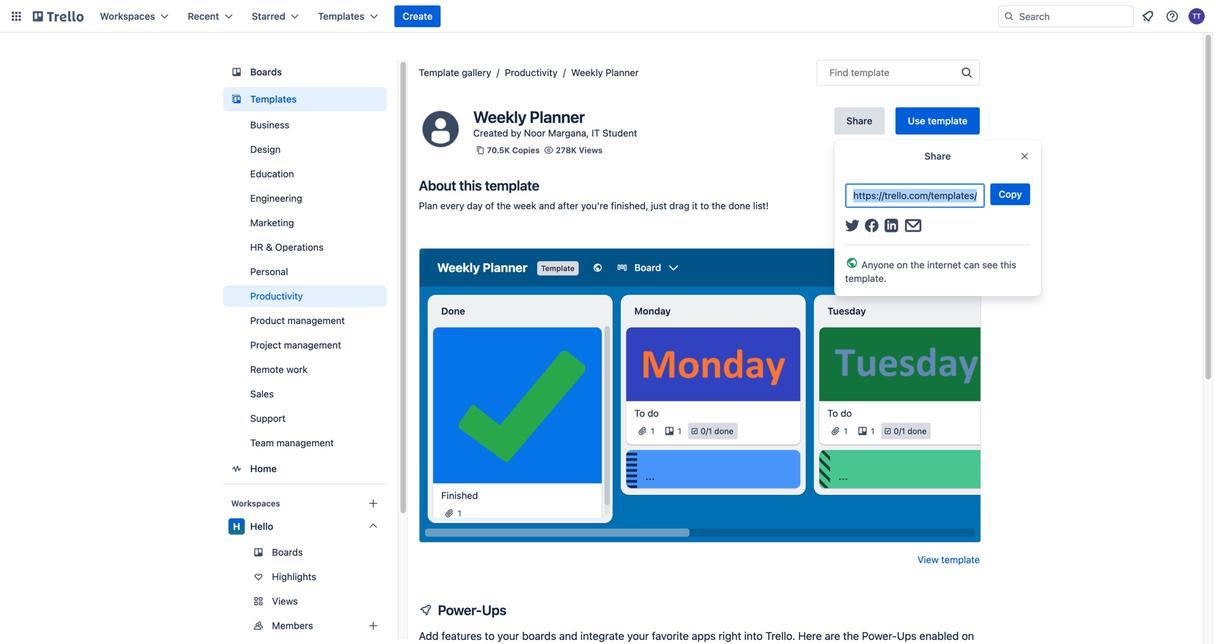Task type: vqa. For each thing, say whether or not it's contained in the screenshot.
the bottommost weekly
yes



Task type: locate. For each thing, give the bounding box(es) containing it.
the right are
[[844, 630, 860, 643]]

on
[[897, 260, 908, 271], [962, 630, 975, 643]]

0 vertical spatial productivity
[[505, 67, 558, 78]]

share
[[847, 115, 873, 127], [925, 151, 951, 162]]

0 vertical spatial management
[[288, 315, 345, 327]]

productivity
[[505, 67, 558, 78], [250, 291, 303, 302]]

planner inside weekly planner created by noor margana, it student
[[530, 107, 585, 127]]

productivity link down personal "link"
[[223, 286, 387, 308]]

productivity right gallery
[[505, 67, 558, 78]]

1 vertical spatial power-
[[862, 630, 897, 643]]

use
[[908, 115, 926, 127]]

template right find
[[851, 67, 890, 78]]

find
[[830, 67, 849, 78]]

search image
[[1004, 11, 1015, 22]]

management down product management link
[[284, 340, 341, 351]]

drag
[[670, 200, 690, 212]]

0 vertical spatial boards link
[[223, 60, 387, 84]]

personal
[[250, 266, 288, 278]]

forward image
[[384, 618, 401, 635]]

forward image
[[384, 594, 401, 610]]

views link
[[223, 591, 401, 613]]

management for team management
[[277, 438, 334, 449]]

0 horizontal spatial planner
[[530, 107, 585, 127]]

this
[[460, 178, 482, 194], [1001, 260, 1017, 271], [419, 644, 437, 645]]

template inside field
[[851, 67, 890, 78]]

find template
[[830, 67, 890, 78]]

to up "template:"
[[485, 630, 495, 643]]

anyone on the internet can see this template.
[[846, 260, 1017, 284]]

templates right 'starred' popup button
[[318, 11, 365, 22]]

by
[[511, 128, 522, 139]]

2 vertical spatial management
[[277, 438, 334, 449]]

terry turtle (terryturtle) image
[[1189, 8, 1206, 24]]

support
[[250, 413, 286, 425]]

day
[[467, 200, 483, 212]]

use template button
[[896, 107, 980, 135]]

sales link
[[223, 384, 387, 405]]

productivity inside 'link'
[[250, 291, 303, 302]]

0 vertical spatial on
[[897, 260, 908, 271]]

ups up "template:"
[[482, 603, 507, 619]]

student
[[603, 128, 638, 139]]

templates inside dropdown button
[[318, 11, 365, 22]]

power- inside add features to your boards and integrate your favorite apps right into trello. here are the power-ups enabled on this template:
[[862, 630, 897, 643]]

the left internet
[[911, 260, 925, 271]]

on right enabled
[[962, 630, 975, 643]]

template gallery
[[419, 67, 491, 78]]

0 horizontal spatial power-
[[438, 603, 482, 619]]

0 vertical spatial planner
[[606, 67, 639, 78]]

1 horizontal spatial this
[[460, 178, 482, 194]]

1 vertical spatial boards
[[272, 547, 303, 559]]

Search field
[[1015, 6, 1134, 27]]

1 vertical spatial share
[[925, 151, 951, 162]]

weekly down 'primary' element
[[572, 67, 603, 78]]

0 vertical spatial share
[[847, 115, 873, 127]]

the right of
[[497, 200, 511, 212]]

1 horizontal spatial weekly
[[572, 67, 603, 78]]

0 vertical spatial and
[[539, 200, 556, 212]]

weekly planner link
[[572, 67, 639, 78]]

boards link up templates link
[[223, 60, 387, 84]]

boards link
[[223, 60, 387, 84], [223, 542, 387, 564]]

use template
[[908, 115, 968, 127]]

1 vertical spatial productivity
[[250, 291, 303, 302]]

can
[[964, 260, 980, 271]]

workspaces
[[100, 11, 155, 22], [231, 499, 280, 509]]

1 horizontal spatial your
[[628, 630, 649, 643]]

power- right are
[[862, 630, 897, 643]]

planner for weekly planner
[[606, 67, 639, 78]]

weekly planner
[[572, 67, 639, 78]]

templates up business
[[250, 94, 297, 105]]

1 vertical spatial on
[[962, 630, 975, 643]]

0 vertical spatial this
[[460, 178, 482, 194]]

template for use template
[[928, 115, 968, 127]]

productivity down 'personal'
[[250, 291, 303, 302]]

ups left enabled
[[897, 630, 917, 643]]

70.5k copies
[[487, 146, 540, 155]]

template inside button
[[928, 115, 968, 127]]

2 vertical spatial this
[[419, 644, 437, 645]]

personal link
[[223, 261, 387, 283]]

1 horizontal spatial planner
[[606, 67, 639, 78]]

weekly inside weekly planner created by noor margana, it student
[[474, 107, 527, 127]]

share on twitter image
[[846, 220, 860, 232]]

on inside anyone on the internet can see this template.
[[897, 260, 908, 271]]

of
[[486, 200, 494, 212]]

work
[[287, 364, 308, 376]]

0 horizontal spatial and
[[539, 200, 556, 212]]

starred button
[[244, 5, 307, 27]]

0 horizontal spatial productivity
[[250, 291, 303, 302]]

your
[[498, 630, 519, 643], [628, 630, 649, 643]]

boards
[[522, 630, 557, 643]]

0 vertical spatial power-
[[438, 603, 482, 619]]

0 horizontal spatial to
[[485, 630, 495, 643]]

open information menu image
[[1166, 10, 1180, 23]]

your left 'boards'
[[498, 630, 519, 643]]

this up 'day'
[[460, 178, 482, 194]]

power- up features
[[438, 603, 482, 619]]

1 horizontal spatial on
[[962, 630, 975, 643]]

ups
[[482, 603, 507, 619], [897, 630, 917, 643]]

to inside about this template plan every day of the week and after you're finished, just drag it to the done list!
[[701, 200, 710, 212]]

1 horizontal spatial templates
[[318, 11, 365, 22]]

email image
[[906, 219, 922, 233]]

on inside add features to your boards and integrate your favorite apps right into trello. here are the power-ups enabled on this template:
[[962, 630, 975, 643]]

finished,
[[611, 200, 649, 212]]

1 horizontal spatial share
[[925, 151, 951, 162]]

0 horizontal spatial templates
[[250, 94, 297, 105]]

0 vertical spatial workspaces
[[100, 11, 155, 22]]

0 vertical spatial boards
[[250, 66, 282, 78]]

this right see
[[1001, 260, 1017, 271]]

1 horizontal spatial productivity
[[505, 67, 558, 78]]

0 horizontal spatial this
[[419, 644, 437, 645]]

0 horizontal spatial share
[[847, 115, 873, 127]]

0 horizontal spatial on
[[897, 260, 908, 271]]

1 vertical spatial management
[[284, 340, 341, 351]]

power-ups
[[438, 603, 507, 619]]

1 vertical spatial to
[[485, 630, 495, 643]]

0 vertical spatial weekly
[[572, 67, 603, 78]]

view template
[[918, 555, 980, 566]]

template right use
[[928, 115, 968, 127]]

operations
[[275, 242, 324, 253]]

2 your from the left
[[628, 630, 649, 643]]

product management link
[[223, 310, 387, 332]]

boards right board image in the top of the page
[[250, 66, 282, 78]]

None field
[[846, 184, 986, 208]]

1 horizontal spatial views
[[579, 146, 603, 155]]

0 horizontal spatial productivity link
[[223, 286, 387, 308]]

0 horizontal spatial your
[[498, 630, 519, 643]]

1 vertical spatial ups
[[897, 630, 917, 643]]

management down support link
[[277, 438, 334, 449]]

home
[[250, 464, 277, 475]]

278k views
[[556, 146, 603, 155]]

the
[[497, 200, 511, 212], [712, 200, 726, 212], [911, 260, 925, 271], [844, 630, 860, 643]]

1 vertical spatial and
[[559, 630, 578, 643]]

templates button
[[310, 5, 386, 27]]

views up members at the bottom of the page
[[272, 596, 298, 608]]

1 vertical spatial this
[[1001, 260, 1017, 271]]

0 horizontal spatial views
[[272, 596, 298, 608]]

1 vertical spatial planner
[[530, 107, 585, 127]]

h
[[233, 522, 240, 533]]

about this template plan every day of the week and after you're finished, just drag it to the done list!
[[419, 178, 769, 212]]

productivity link
[[505, 67, 558, 78], [223, 286, 387, 308]]

management for project management
[[284, 340, 341, 351]]

boards link up highlights link at the bottom
[[223, 542, 387, 564]]

1 vertical spatial templates
[[250, 94, 297, 105]]

views down it
[[579, 146, 603, 155]]

boards up highlights
[[272, 547, 303, 559]]

0 vertical spatial ups
[[482, 603, 507, 619]]

share button
[[835, 107, 885, 135]]

2 horizontal spatial this
[[1001, 260, 1017, 271]]

management up project management link
[[288, 315, 345, 327]]

0 horizontal spatial workspaces
[[100, 11, 155, 22]]

integrate
[[581, 630, 625, 643]]

just
[[651, 200, 667, 212]]

copies
[[512, 146, 540, 155]]

highlights link
[[223, 567, 387, 589]]

product
[[250, 315, 285, 327]]

1 vertical spatial boards link
[[223, 542, 387, 564]]

template up week
[[485, 178, 540, 194]]

1 vertical spatial weekly
[[474, 107, 527, 127]]

0 vertical spatial templates
[[318, 11, 365, 22]]

0 vertical spatial to
[[701, 200, 710, 212]]

0 horizontal spatial weekly
[[474, 107, 527, 127]]

weekly up created
[[474, 107, 527, 127]]

you're
[[581, 200, 609, 212]]

1 horizontal spatial ups
[[897, 630, 917, 643]]

plan
[[419, 200, 438, 212]]

margana,
[[548, 128, 589, 139]]

productivity link right gallery
[[505, 67, 558, 78]]

planner down 'primary' element
[[606, 67, 639, 78]]

this inside add features to your boards and integrate your favorite apps right into trello. here are the power-ups enabled on this template:
[[419, 644, 437, 645]]

it
[[592, 128, 600, 139]]

share down find template
[[847, 115, 873, 127]]

share down use template button
[[925, 151, 951, 162]]

0 vertical spatial productivity link
[[505, 67, 558, 78]]

it
[[693, 200, 698, 212]]

on right anyone
[[897, 260, 908, 271]]

noor
[[524, 128, 546, 139]]

and left the after
[[539, 200, 556, 212]]

this inside anyone on the internet can see this template.
[[1001, 260, 1017, 271]]

2 boards link from the top
[[223, 542, 387, 564]]

and right 'boards'
[[559, 630, 578, 643]]

to right "it"
[[701, 200, 710, 212]]

templates
[[318, 11, 365, 22], [250, 94, 297, 105]]

1 horizontal spatial and
[[559, 630, 578, 643]]

into
[[745, 630, 763, 643]]

weekly for weekly planner
[[572, 67, 603, 78]]

weekly for weekly planner created by noor margana, it student
[[474, 107, 527, 127]]

views
[[579, 146, 603, 155], [272, 596, 298, 608]]

template board image
[[229, 91, 245, 107]]

create button
[[395, 5, 441, 27]]

1 vertical spatial productivity link
[[223, 286, 387, 308]]

hello
[[250, 522, 273, 533]]

the left done
[[712, 200, 726, 212]]

marketing link
[[223, 212, 387, 234]]

planner up margana,
[[530, 107, 585, 127]]

workspaces inside popup button
[[100, 11, 155, 22]]

right
[[719, 630, 742, 643]]

this down add
[[419, 644, 437, 645]]

boards
[[250, 66, 282, 78], [272, 547, 303, 559]]

add
[[419, 630, 439, 643]]

noor margana, it student image
[[419, 107, 463, 151]]

1 horizontal spatial power-
[[862, 630, 897, 643]]

1 vertical spatial workspaces
[[231, 499, 280, 509]]

team
[[250, 438, 274, 449]]

1 boards link from the top
[[223, 60, 387, 84]]

template right the 'view'
[[942, 555, 980, 566]]

remote
[[250, 364, 284, 376]]

template
[[419, 67, 459, 78]]

ups inside add features to your boards and integrate your favorite apps right into trello. here are the power-ups enabled on this template:
[[897, 630, 917, 643]]

every
[[441, 200, 465, 212]]

your left 'favorite'
[[628, 630, 649, 643]]

1 horizontal spatial to
[[701, 200, 710, 212]]

&
[[266, 242, 273, 253]]



Task type: describe. For each thing, give the bounding box(es) containing it.
template for view template
[[942, 555, 980, 566]]

70.5k
[[487, 146, 510, 155]]

0 horizontal spatial ups
[[482, 603, 507, 619]]

are
[[825, 630, 841, 643]]

boards for views
[[272, 547, 303, 559]]

workspaces button
[[92, 5, 177, 27]]

home link
[[223, 457, 387, 482]]

boards link for home
[[223, 60, 387, 84]]

remote work
[[250, 364, 308, 376]]

design
[[250, 144, 281, 155]]

project
[[250, 340, 282, 351]]

team management link
[[223, 433, 387, 454]]

template gallery link
[[419, 67, 491, 78]]

recent button
[[180, 5, 241, 27]]

marketing
[[250, 217, 294, 229]]

hr & operations
[[250, 242, 324, 253]]

this inside about this template plan every day of the week and after you're finished, just drag it to the done list!
[[460, 178, 482, 194]]

about
[[419, 178, 457, 194]]

1 horizontal spatial productivity link
[[505, 67, 558, 78]]

add features to your boards and integrate your favorite apps right into trello. here are the power-ups enabled on this template:
[[419, 630, 975, 645]]

business
[[250, 119, 290, 131]]

templates link
[[223, 87, 387, 112]]

the inside anyone on the internet can see this template.
[[911, 260, 925, 271]]

created
[[474, 128, 509, 139]]

members link
[[223, 616, 401, 638]]

template inside about this template plan every day of the week and after you're finished, just drag it to the done list!
[[485, 178, 540, 194]]

planner for weekly planner created by noor margana, it student
[[530, 107, 585, 127]]

and inside add features to your boards and integrate your favorite apps right into trello. here are the power-ups enabled on this template:
[[559, 630, 578, 643]]

Find template field
[[817, 60, 980, 86]]

close popover image
[[1020, 151, 1031, 162]]

1 your from the left
[[498, 630, 519, 643]]

management for product management
[[288, 315, 345, 327]]

features
[[442, 630, 482, 643]]

apps
[[692, 630, 716, 643]]

recent
[[188, 11, 219, 22]]

product management
[[250, 315, 345, 327]]

here
[[799, 630, 822, 643]]

list!
[[754, 200, 769, 212]]

the inside add features to your boards and integrate your favorite apps right into trello. here are the power-ups enabled on this template:
[[844, 630, 860, 643]]

hr & operations link
[[223, 237, 387, 259]]

design link
[[223, 139, 387, 161]]

home image
[[229, 461, 245, 478]]

share on facebook image
[[865, 219, 879, 233]]

copy button
[[991, 184, 1031, 205]]

boards for home
[[250, 66, 282, 78]]

278k
[[556, 146, 577, 155]]

to inside add features to your boards and integrate your favorite apps right into trello. here are the power-ups enabled on this template:
[[485, 630, 495, 643]]

anyone
[[862, 260, 895, 271]]

0 vertical spatial views
[[579, 146, 603, 155]]

create a workspace image
[[365, 496, 382, 512]]

team management
[[250, 438, 334, 449]]

starred
[[252, 11, 286, 22]]

members
[[272, 621, 313, 632]]

copy
[[999, 189, 1023, 200]]

engineering
[[250, 193, 302, 204]]

weekly planner created by noor margana, it student
[[474, 107, 638, 139]]

board image
[[229, 64, 245, 80]]

0 notifications image
[[1140, 8, 1157, 24]]

remote work link
[[223, 359, 387, 381]]

engineering link
[[223, 188, 387, 210]]

template for find template
[[851, 67, 890, 78]]

favorite
[[652, 630, 689, 643]]

template.
[[846, 273, 887, 284]]

done
[[729, 200, 751, 212]]

boards link for views
[[223, 542, 387, 564]]

back to home image
[[33, 5, 84, 27]]

primary element
[[0, 0, 1214, 33]]

gallery
[[462, 67, 491, 78]]

after
[[558, 200, 579, 212]]

add image
[[365, 618, 382, 635]]

education link
[[223, 163, 387, 185]]

enabled
[[920, 630, 959, 643]]

trello.
[[766, 630, 796, 643]]

share on linkedin image
[[885, 219, 899, 233]]

sales
[[250, 389, 274, 400]]

and inside about this template plan every day of the week and after you're finished, just drag it to the done list!
[[539, 200, 556, 212]]

highlights
[[272, 572, 316, 583]]

hr
[[250, 242, 263, 253]]

see
[[983, 260, 998, 271]]

view template link
[[918, 554, 980, 567]]

support link
[[223, 408, 387, 430]]

internet
[[928, 260, 962, 271]]

view
[[918, 555, 939, 566]]

week
[[514, 200, 537, 212]]

1 horizontal spatial workspaces
[[231, 499, 280, 509]]

education
[[250, 168, 294, 180]]

business link
[[223, 114, 387, 136]]

project management link
[[223, 335, 387, 357]]

1 vertical spatial views
[[272, 596, 298, 608]]

template:
[[440, 644, 486, 645]]

share inside "share" button
[[847, 115, 873, 127]]



